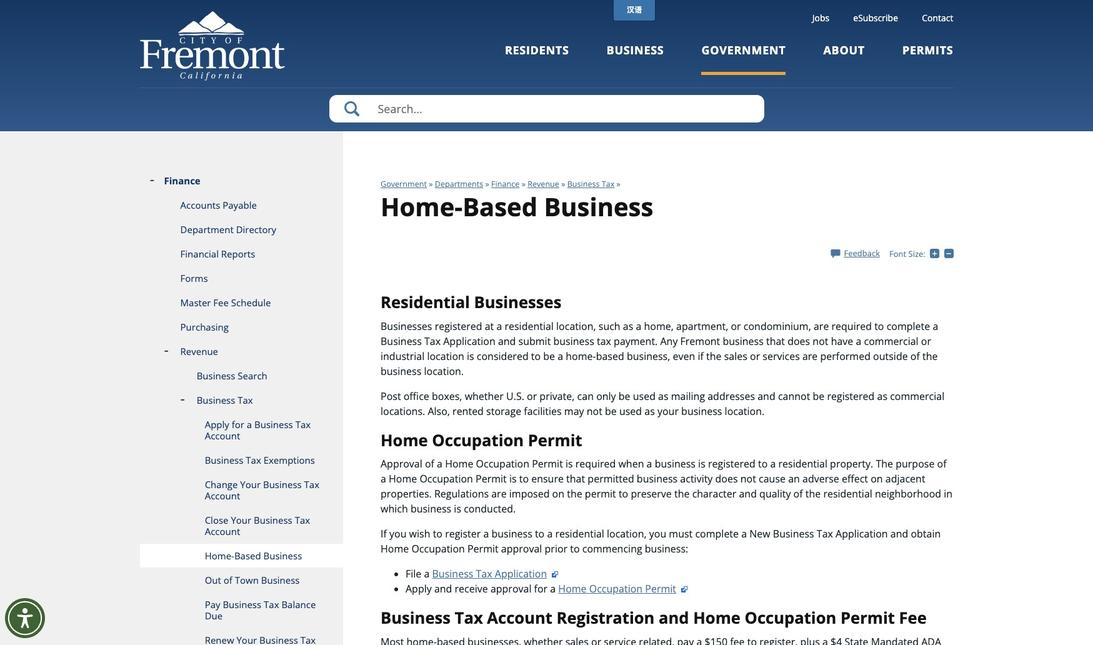Task type: vqa. For each thing, say whether or not it's contained in the screenshot.
Application inside the If you wish to register a business to a residential location, you must complete a New Business Tax Application and obtain Home Occupation Permit approval prior to commencing business:
yes



Task type: locate. For each thing, give the bounding box(es) containing it.
are up performed at the right of the page
[[814, 319, 829, 333]]

1 horizontal spatial apply
[[406, 582, 432, 596]]

1 horizontal spatial required
[[832, 319, 872, 333]]

1 vertical spatial location,
[[607, 527, 647, 541]]

out of town business link
[[140, 568, 343, 593]]

your inside the close your business tax account
[[231, 514, 251, 526]]

tax inside pay business tax balance due
[[264, 598, 279, 611]]

0 vertical spatial that
[[766, 334, 785, 348]]

permit
[[528, 429, 582, 451], [532, 457, 563, 471], [476, 472, 507, 486], [468, 542, 499, 556], [645, 582, 676, 596], [841, 607, 895, 629]]

fee
[[213, 296, 229, 309], [899, 607, 927, 629]]

u.s.
[[506, 389, 524, 403]]

application
[[443, 334, 496, 348], [836, 527, 888, 541], [495, 567, 547, 581]]

may
[[564, 404, 584, 418]]

1 vertical spatial not
[[587, 404, 603, 418]]

be down submit
[[543, 349, 555, 363]]

0 horizontal spatial not
[[587, 404, 603, 418]]

0 horizontal spatial based
[[234, 549, 261, 562]]

register
[[445, 527, 481, 541]]

quality
[[760, 487, 791, 501]]

1 vertical spatial required
[[576, 457, 616, 471]]

and left receive
[[434, 582, 452, 596]]

0 vertical spatial complete
[[887, 319, 930, 333]]

business down mailing
[[681, 404, 722, 418]]

account inside apply for a business tax account
[[205, 429, 240, 442]]

and left obtain on the right bottom
[[891, 527, 908, 541]]

location, inside if you wish to register a business to a residential location, you must complete a new business tax application and obtain home occupation permit approval prior to commencing business:
[[607, 527, 647, 541]]

1 vertical spatial business tax link
[[140, 388, 343, 413]]

departments link
[[435, 179, 483, 189]]

of right outside
[[911, 349, 920, 363]]

be down only
[[605, 404, 617, 418]]

permit inside if you wish to register a business to a residential location, you must complete a new business tax application and obtain home occupation permit approval prior to commencing business:
[[468, 542, 499, 556]]

1 horizontal spatial government
[[702, 43, 786, 58]]

apply down business tax
[[205, 418, 229, 431]]

purchasing
[[180, 321, 229, 333]]

1 vertical spatial that
[[566, 472, 585, 486]]

outside
[[873, 349, 908, 363]]

finance link right departments
[[491, 179, 520, 189]]

1 vertical spatial for
[[534, 582, 548, 596]]

are
[[814, 319, 829, 333], [803, 349, 818, 363], [491, 487, 507, 501]]

1 horizontal spatial location,
[[607, 527, 647, 541]]

business up home-
[[554, 334, 594, 348]]

contact link
[[922, 12, 954, 24]]

the right outside
[[923, 349, 938, 363]]

apply down the file
[[406, 582, 432, 596]]

business up sales
[[723, 334, 764, 348]]

is right location
[[467, 349, 474, 363]]

tax
[[602, 179, 615, 189], [424, 334, 441, 348], [238, 394, 253, 406], [295, 418, 311, 431], [246, 454, 261, 466], [304, 478, 319, 491], [295, 514, 310, 526], [817, 527, 833, 541], [476, 567, 492, 581], [264, 598, 279, 611], [455, 607, 483, 629]]

0 vertical spatial fee
[[213, 296, 229, 309]]

1 horizontal spatial government link
[[702, 43, 786, 75]]

to
[[875, 319, 884, 333], [531, 349, 541, 363], [758, 457, 768, 471], [519, 472, 529, 486], [619, 487, 628, 501], [433, 527, 443, 541], [535, 527, 545, 541], [570, 542, 580, 556]]

location, up home-
[[556, 319, 596, 333]]

1 vertical spatial based
[[234, 549, 261, 562]]

0 horizontal spatial government link
[[381, 179, 427, 189]]

0 vertical spatial not
[[813, 334, 829, 348]]

account up the 'business tax exemptions' link
[[205, 429, 240, 442]]

government for government
[[702, 43, 786, 58]]

of right approval
[[425, 457, 434, 471]]

3 » from the left
[[522, 179, 526, 189]]

permits link
[[903, 43, 954, 75]]

0 horizontal spatial required
[[576, 457, 616, 471]]

and inside home occupation permit approval of a home occupation permit is required when a business is registered to a residential property. the purpose of a home occupation permit is to ensure that permitted business activity does not cause an adverse effect on adjacent properties. regulations are imposed on the permit to preserve the character and quality of the residential neighborhood in which business is conducted.
[[739, 487, 757, 501]]

home- inside government » departments » finance » revenue » business tax home-based business
[[381, 189, 463, 224]]

on down the 'the'
[[871, 472, 883, 486]]

0 vertical spatial revenue link
[[528, 179, 559, 189]]

0 horizontal spatial location.
[[424, 364, 464, 378]]

rented
[[453, 404, 484, 418]]

government link
[[702, 43, 786, 75], [381, 179, 427, 189]]

that inside the residential businesses businesses registered at a residential location, such as a home, apartment, or condominium, are required to complete a business tax application and submit business tax payment.  any fremont business that does not have a commercial or industrial location is considered to be a home-based business, even if the sales or services are performed outside of the business location.
[[766, 334, 785, 348]]

1 vertical spatial your
[[231, 514, 251, 526]]

and inside file a business tax application apply and receive approval for a home occupation permit
[[434, 582, 452, 596]]

business tax link
[[567, 179, 615, 189], [140, 388, 343, 413]]

0 vertical spatial commercial
[[864, 334, 919, 348]]

fremont
[[680, 334, 720, 348]]

apply
[[205, 418, 229, 431], [406, 582, 432, 596]]

finance right departments
[[491, 179, 520, 189]]

properties.
[[381, 487, 432, 501]]

when
[[619, 457, 644, 471]]

residential businesses businesses registered at a residential location, such as a home, apartment, or condominium, are required to complete a business tax application and submit business tax payment.  any fremont business that does not have a commercial or industrial location is considered to be a home-based business, even if the sales or services are performed outside of the business location.
[[381, 291, 939, 378]]

businesses
[[474, 291, 562, 313], [381, 319, 432, 333]]

accounts payable link
[[140, 193, 343, 218]]

registered up character
[[708, 457, 756, 471]]

1 horizontal spatial home-
[[381, 189, 463, 224]]

revenue link inside columnusercontrol3 main content
[[528, 179, 559, 189]]

to down imposed on the bottom of the page
[[535, 527, 545, 541]]

0 vertical spatial does
[[788, 334, 810, 348]]

business tax
[[197, 394, 253, 406]]

account inside the close your business tax account
[[205, 525, 240, 538]]

1 horizontal spatial finance
[[491, 179, 520, 189]]

finance link
[[140, 169, 343, 193], [491, 179, 520, 189]]

on down ensure
[[552, 487, 565, 501]]

must
[[669, 527, 693, 541]]

your down the 'business tax exemptions' link
[[240, 478, 261, 491]]

is down may
[[566, 457, 573, 471]]

complete inside if you wish to register a business to a residential location, you must complete a new business tax application and obtain home occupation permit approval prior to commencing business:
[[695, 527, 739, 541]]

registered left at
[[435, 319, 482, 333]]

account inside change your business tax account
[[205, 489, 240, 502]]

not left the cause
[[741, 472, 756, 486]]

considered
[[477, 349, 529, 363]]

that right ensure
[[566, 472, 585, 486]]

0 horizontal spatial finance link
[[140, 169, 343, 193]]

application down at
[[443, 334, 496, 348]]

2 vertical spatial application
[[495, 567, 547, 581]]

2 » from the left
[[485, 179, 489, 189]]

0 vertical spatial application
[[443, 334, 496, 348]]

pay business tax balance due link
[[140, 593, 343, 628]]

2 horizontal spatial not
[[813, 334, 829, 348]]

application down prior
[[495, 567, 547, 581]]

business down conducted.
[[492, 527, 532, 541]]

0 horizontal spatial home-
[[205, 549, 234, 562]]

required inside the residential businesses businesses registered at a residential location, such as a home, apartment, or condominium, are required to complete a business tax application and submit business tax payment.  any fremont business that does not have a commercial or industrial location is considered to be a home-based business, even if the sales or services are performed outside of the business location.
[[832, 319, 872, 333]]

account up close
[[205, 489, 240, 502]]

as up payment.
[[623, 319, 633, 333]]

not inside post office boxes, whether u.s. or private, can only be used as mailing addresses and cannot be registered as commercial locations. also, rented storage facilities may not be used as your business location.
[[587, 404, 603, 418]]

to up outside
[[875, 319, 884, 333]]

1 vertical spatial businesses
[[381, 319, 432, 333]]

2 vertical spatial registered
[[708, 457, 756, 471]]

receive
[[455, 582, 488, 596]]

is up activity
[[698, 457, 706, 471]]

you right if
[[389, 527, 407, 541]]

private,
[[540, 389, 575, 403]]

used right only
[[633, 389, 656, 403]]

is inside the residential businesses businesses registered at a residential location, such as a home, apartment, or condominium, are required to complete a business tax application and submit business tax payment.  any fremont business that does not have a commercial or industrial location is considered to be a home-based business, even if the sales or services are performed outside of the business location.
[[467, 349, 474, 363]]

does inside home occupation permit approval of a home occupation permit is required when a business is registered to a residential property. the purpose of a home occupation permit is to ensure that permitted business activity does not cause an adverse effect on adjacent properties. regulations are imposed on the permit to preserve the character and quality of the residential neighborhood in which business is conducted.
[[715, 472, 738, 486]]

1 horizontal spatial fee
[[899, 607, 927, 629]]

submit
[[519, 334, 551, 348]]

about
[[824, 43, 865, 58]]

residential up submit
[[505, 319, 554, 333]]

1 horizontal spatial revenue
[[528, 179, 559, 189]]

home inside if you wish to register a business to a residential location, you must complete a new business tax application and obtain home occupation permit approval prior to commencing business:
[[381, 542, 409, 556]]

registered
[[435, 319, 482, 333], [827, 389, 875, 403], [708, 457, 756, 471]]

Search text field
[[329, 95, 764, 123]]

used left your
[[619, 404, 642, 418]]

1 horizontal spatial location.
[[725, 404, 765, 418]]

are up conducted.
[[491, 487, 507, 501]]

location. down location
[[424, 364, 464, 378]]

complete up outside
[[887, 319, 930, 333]]

financial
[[180, 248, 219, 260]]

that down "condominium,"
[[766, 334, 785, 348]]

home-
[[381, 189, 463, 224], [205, 549, 234, 562]]

does inside the residential businesses businesses registered at a residential location, such as a home, apartment, or condominium, are required to complete a business tax application and submit business tax payment.  any fremont business that does not have a commercial or industrial location is considered to be a home-based business, even if the sales or services are performed outside of the business location.
[[788, 334, 810, 348]]

your inside change your business tax account
[[240, 478, 261, 491]]

application down effect
[[836, 527, 888, 541]]

finance up accounts
[[164, 174, 200, 187]]

government
[[702, 43, 786, 58], [381, 179, 427, 189]]

your
[[240, 478, 261, 491], [231, 514, 251, 526]]

0 horizontal spatial you
[[389, 527, 407, 541]]

1 horizontal spatial business tax link
[[567, 179, 615, 189]]

business inside change your business tax account
[[263, 478, 302, 491]]

1 vertical spatial application
[[836, 527, 888, 541]]

office
[[404, 389, 429, 403]]

fee inside columnusercontrol3 main content
[[899, 607, 927, 629]]

of right purpose
[[937, 457, 947, 471]]

you up business:
[[649, 527, 667, 541]]

is down regulations
[[454, 502, 461, 516]]

1 horizontal spatial finance link
[[491, 179, 520, 189]]

government inside government » departments » finance » revenue » business tax home-based business
[[381, 179, 427, 189]]

for down business tax
[[232, 418, 244, 431]]

registered inside the residential businesses businesses registered at a residential location, such as a home, apartment, or condominium, are required to complete a business tax application and submit business tax payment.  any fremont business that does not have a commercial or industrial location is considered to be a home-based business, even if the sales or services are performed outside of the business location.
[[435, 319, 482, 333]]

regulations
[[434, 487, 489, 501]]

feedback
[[844, 247, 880, 259]]

1 horizontal spatial complete
[[887, 319, 930, 333]]

at
[[485, 319, 494, 333]]

residential
[[381, 291, 470, 313]]

and inside the residential businesses businesses registered at a residential location, such as a home, apartment, or condominium, are required to complete a business tax application and submit business tax payment.  any fremont business that does not have a commercial or industrial location is considered to be a home-based business, even if the sales or services are performed outside of the business location.
[[498, 334, 516, 348]]

business inside post office boxes, whether u.s. or private, can only be used as mailing addresses and cannot be registered as commercial locations. also, rented storage facilities may not be used as your business location.
[[681, 404, 722, 418]]

1 vertical spatial approval
[[491, 582, 532, 596]]

1 vertical spatial government
[[381, 179, 427, 189]]

columnusercontrol3 main content
[[343, 131, 956, 645]]

business inside the residential businesses businesses registered at a residential location, such as a home, apartment, or condominium, are required to complete a business tax application and submit business tax payment.  any fremont business that does not have a commercial or industrial location is considered to be a home-based business, even if the sales or services are performed outside of the business location.
[[381, 334, 422, 348]]

1 vertical spatial registered
[[827, 389, 875, 403]]

occupation
[[432, 429, 524, 451], [476, 457, 529, 471], [420, 472, 473, 486], [412, 542, 465, 556], [589, 582, 643, 596], [745, 607, 837, 629]]

financial reports
[[180, 248, 255, 260]]

for inside file a business tax application apply and receive approval for a home occupation permit
[[534, 582, 548, 596]]

finance link up payable
[[140, 169, 343, 193]]

1 vertical spatial apply
[[406, 582, 432, 596]]

ensure
[[531, 472, 564, 486]]

home inside file a business tax application apply and receive approval for a home occupation permit
[[558, 582, 587, 596]]

your
[[658, 404, 679, 418]]

home-based business
[[205, 549, 302, 562]]

home occupation permit approval of a home occupation permit is required when a business is registered to a residential property. the purpose of a home occupation permit is to ensure that permitted business activity does not cause an adverse effect on adjacent properties. regulations are imposed on the permit to preserve the character and quality of the residential neighborhood in which business is conducted.
[[381, 429, 953, 516]]

residents
[[505, 43, 569, 58]]

location, up commencing on the right of page
[[607, 527, 647, 541]]

0 vertical spatial government link
[[702, 43, 786, 75]]

apply inside file a business tax application apply and receive approval for a home occupation permit
[[406, 582, 432, 596]]

1 vertical spatial does
[[715, 472, 738, 486]]

whether
[[465, 389, 504, 403]]

is
[[467, 349, 474, 363], [566, 457, 573, 471], [698, 457, 706, 471], [509, 472, 517, 486], [454, 502, 461, 516]]

used
[[633, 389, 656, 403], [619, 404, 642, 418]]

businesses up at
[[474, 291, 562, 313]]

and left quality on the bottom right of the page
[[739, 487, 757, 501]]

and up considered
[[498, 334, 516, 348]]

1 horizontal spatial businesses
[[474, 291, 562, 313]]

tax inside if you wish to register a business to a residential location, you must complete a new business tax application and obtain home occupation permit approval prior to commencing business:
[[817, 527, 833, 541]]

1 vertical spatial fee
[[899, 607, 927, 629]]

payable
[[223, 199, 257, 211]]

approval
[[501, 542, 542, 556], [491, 582, 532, 596]]

business up wish
[[411, 502, 451, 516]]

of right out
[[224, 574, 232, 586]]

0 vertical spatial businesses
[[474, 291, 562, 313]]

approval inside if you wish to register a business to a residential location, you must complete a new business tax application and obtain home occupation permit approval prior to commencing business:
[[501, 542, 542, 556]]

required up have at the right
[[832, 319, 872, 333]]

commercial down outside
[[890, 389, 945, 403]]

to right prior
[[570, 542, 580, 556]]

does up character
[[715, 472, 738, 486]]

account down file a business tax application apply and receive approval for a home occupation permit
[[487, 607, 553, 629]]

2 you from the left
[[649, 527, 667, 541]]

0 vertical spatial your
[[240, 478, 261, 491]]

and left cannot
[[758, 389, 776, 403]]

to up the cause
[[758, 457, 768, 471]]

0 horizontal spatial complete
[[695, 527, 739, 541]]

that inside home occupation permit approval of a home occupation permit is required when a business is registered to a residential property. the purpose of a home occupation permit is to ensure that permitted business activity does not cause an adverse effect on adjacent properties. regulations are imposed on the permit to preserve the character and quality of the residential neighborhood in which business is conducted.
[[566, 472, 585, 486]]

not down can
[[587, 404, 603, 418]]

residential inside the residential businesses businesses registered at a residential location, such as a home, apartment, or condominium, are required to complete a business tax application and submit business tax payment.  any fremont business that does not have a commercial or industrial location is considered to be a home-based business, even if the sales or services are performed outside of the business location.
[[505, 319, 554, 333]]

0 vertical spatial location.
[[424, 364, 464, 378]]

0 horizontal spatial businesses
[[381, 319, 432, 333]]

location. down addresses
[[725, 404, 765, 418]]

0 horizontal spatial that
[[566, 472, 585, 486]]

are right the services
[[803, 349, 818, 363]]

approval down the business tax application link
[[491, 582, 532, 596]]

0 horizontal spatial revenue
[[180, 345, 218, 358]]

font
[[890, 248, 907, 259]]

1 horizontal spatial for
[[534, 582, 548, 596]]

0 horizontal spatial registered
[[435, 319, 482, 333]]

location
[[427, 349, 464, 363]]

revenue inside government » departments » finance » revenue » business tax home-based business
[[528, 179, 559, 189]]

1 » from the left
[[429, 179, 433, 189]]

your for change
[[240, 478, 261, 491]]

0 vertical spatial government
[[702, 43, 786, 58]]

0 vertical spatial approval
[[501, 542, 542, 556]]

0 vertical spatial for
[[232, 418, 244, 431]]

close your business tax account link
[[140, 508, 343, 544]]

0 vertical spatial apply
[[205, 418, 229, 431]]

business inside the close your business tax account
[[254, 514, 292, 526]]

as left your
[[645, 404, 655, 418]]

forms
[[180, 272, 208, 284]]

2 vertical spatial are
[[491, 487, 507, 501]]

1 vertical spatial on
[[552, 487, 565, 501]]

residential up an
[[779, 457, 828, 471]]

occupation inside file a business tax application apply and receive approval for a home occupation permit
[[589, 582, 643, 596]]

commercial
[[864, 334, 919, 348], [890, 389, 945, 403]]

for inside apply for a business tax account
[[232, 418, 244, 431]]

0 vertical spatial registered
[[435, 319, 482, 333]]

permits
[[903, 43, 954, 58]]

1 vertical spatial complete
[[695, 527, 739, 541]]

1 horizontal spatial based
[[463, 189, 538, 224]]

and inside if you wish to register a business to a residential location, you must complete a new business tax application and obtain home occupation permit approval prior to commencing business:
[[891, 527, 908, 541]]

0 horizontal spatial government
[[381, 179, 427, 189]]

be inside the residential businesses businesses registered at a residential location, such as a home, apartment, or condominium, are required to complete a business tax application and submit business tax payment.  any fremont business that does not have a commercial or industrial location is considered to be a home-based business, even if the sales or services are performed outside of the business location.
[[543, 349, 555, 363]]

required up permitted
[[576, 457, 616, 471]]

0 vertical spatial location,
[[556, 319, 596, 333]]

a
[[497, 319, 502, 333], [636, 319, 642, 333], [933, 319, 939, 333], [856, 334, 862, 348], [558, 349, 563, 363], [247, 418, 252, 431], [437, 457, 443, 471], [647, 457, 652, 471], [770, 457, 776, 471], [381, 472, 386, 486], [483, 527, 489, 541], [547, 527, 553, 541], [742, 527, 747, 541], [424, 567, 430, 581], [550, 582, 556, 596]]

complete right must
[[695, 527, 739, 541]]

neighborhood
[[875, 487, 942, 501]]

residential up prior
[[555, 527, 604, 541]]

0 vertical spatial on
[[871, 472, 883, 486]]

0 horizontal spatial does
[[715, 472, 738, 486]]

department directory
[[180, 223, 276, 236]]

finance
[[164, 174, 200, 187], [491, 179, 520, 189]]

0 horizontal spatial on
[[552, 487, 565, 501]]

2 vertical spatial not
[[741, 472, 756, 486]]

approval inside file a business tax application apply and receive approval for a home occupation permit
[[491, 582, 532, 596]]

not left have at the right
[[813, 334, 829, 348]]

be
[[543, 349, 555, 363], [619, 389, 630, 403], [813, 389, 825, 403], [605, 404, 617, 418]]

0 horizontal spatial apply
[[205, 418, 229, 431]]

0 horizontal spatial location,
[[556, 319, 596, 333]]

0 vertical spatial revenue
[[528, 179, 559, 189]]

business search link
[[140, 364, 343, 388]]

not inside home occupation permit approval of a home occupation permit is required when a business is registered to a residential property. the purpose of a home occupation permit is to ensure that permitted business activity does not cause an adverse effect on adjacent properties. regulations are imposed on the permit to preserve the character and quality of the residential neighborhood in which business is conducted.
[[741, 472, 756, 486]]

0 vertical spatial home-
[[381, 189, 463, 224]]

1 vertical spatial revenue link
[[140, 339, 343, 364]]

1 vertical spatial location.
[[725, 404, 765, 418]]

commencing
[[582, 542, 642, 556]]

does up the services
[[788, 334, 810, 348]]

for down prior
[[534, 582, 548, 596]]

registered down performed at the right of the page
[[827, 389, 875, 403]]

approval left prior
[[501, 542, 542, 556]]

0 horizontal spatial fee
[[213, 296, 229, 309]]

business
[[607, 43, 664, 58], [567, 179, 600, 189], [544, 189, 653, 224], [381, 334, 422, 348], [197, 369, 235, 382], [197, 394, 235, 406], [254, 418, 293, 431], [205, 454, 243, 466], [263, 478, 302, 491], [254, 514, 292, 526], [773, 527, 814, 541], [264, 549, 302, 562], [432, 567, 473, 581], [261, 574, 300, 586], [223, 598, 261, 611], [381, 607, 451, 629]]

1 horizontal spatial does
[[788, 334, 810, 348]]

0 horizontal spatial finance
[[164, 174, 200, 187]]

1 vertical spatial are
[[803, 349, 818, 363]]

forms link
[[140, 266, 343, 291]]

1 horizontal spatial you
[[649, 527, 667, 541]]

change your business tax account link
[[140, 473, 343, 508]]

0 vertical spatial based
[[463, 189, 538, 224]]

account up the home-based business link
[[205, 525, 240, 538]]

your for close
[[231, 514, 251, 526]]

1 vertical spatial commercial
[[890, 389, 945, 403]]

1 horizontal spatial registered
[[708, 457, 756, 471]]

1 horizontal spatial on
[[871, 472, 883, 486]]

businesses up industrial
[[381, 319, 432, 333]]

services
[[763, 349, 800, 363]]

commercial inside post office boxes, whether u.s. or private, can only be used as mailing addresses and cannot be registered as commercial locations. also, rented storage facilities may not be used as your business location.
[[890, 389, 945, 403]]

permit inside file a business tax application apply and receive approval for a home occupation permit
[[645, 582, 676, 596]]

commercial up outside
[[864, 334, 919, 348]]

your right close
[[231, 514, 251, 526]]

1 horizontal spatial not
[[741, 472, 756, 486]]

0 vertical spatial required
[[832, 319, 872, 333]]



Task type: describe. For each thing, give the bounding box(es) containing it.
business,
[[627, 349, 670, 363]]

be right cannot
[[813, 389, 825, 403]]

prior
[[545, 542, 568, 556]]

finance inside government » departments » finance » revenue » business tax home-based business
[[491, 179, 520, 189]]

as inside the residential businesses businesses registered at a residential location, such as a home, apartment, or condominium, are required to complete a business tax application and submit business tax payment.  any fremont business that does not have a commercial or industrial location is considered to be a home-based business, even if the sales or services are performed outside of the business location.
[[623, 319, 633, 333]]

apply for a business tax account link
[[140, 413, 343, 448]]

file a business tax application apply and receive approval for a home occupation permit
[[406, 567, 676, 596]]

preserve
[[631, 487, 672, 501]]

business up preserve
[[637, 472, 678, 486]]

to up imposed on the bottom of the page
[[519, 472, 529, 486]]

performed
[[820, 349, 871, 363]]

close your business tax account
[[205, 514, 310, 538]]

be right only
[[619, 389, 630, 403]]

not inside the residential businesses businesses registered at a residential location, such as a home, apartment, or condominium, are required to complete a business tax application and submit business tax payment.  any fremont business that does not have a commercial or industrial location is considered to be a home-based business, even if the sales or services are performed outside of the business location.
[[813, 334, 829, 348]]

as down outside
[[877, 389, 888, 403]]

registered inside home occupation permit approval of a home occupation permit is required when a business is registered to a residential property. the purpose of a home occupation permit is to ensure that permitted business activity does not cause an adverse effect on adjacent properties. regulations are imposed on the permit to preserve the character and quality of the residential neighborhood in which business is conducted.
[[708, 457, 756, 471]]

is up imposed on the bottom of the page
[[509, 472, 517, 486]]

business tax exemptions
[[205, 454, 315, 466]]

out of town business
[[205, 574, 300, 586]]

residential inside if you wish to register a business to a residential location, you must complete a new business tax application and obtain home occupation permit approval prior to commencing business:
[[555, 527, 604, 541]]

permitted
[[588, 472, 634, 486]]

wish
[[409, 527, 430, 541]]

home-
[[566, 349, 596, 363]]

tax inside the close your business tax account
[[295, 514, 310, 526]]

0 vertical spatial used
[[633, 389, 656, 403]]

industrial
[[381, 349, 425, 363]]

the down adverse
[[806, 487, 821, 501]]

business up activity
[[655, 457, 696, 471]]

or inside post office boxes, whether u.s. or private, can only be used as mailing addresses and cannot be registered as commercial locations. also, rented storage facilities may not be used as your business location.
[[527, 389, 537, 403]]

town
[[235, 574, 259, 586]]

only
[[596, 389, 616, 403]]

apply inside apply for a business tax account
[[205, 418, 229, 431]]

1 vertical spatial government link
[[381, 179, 427, 189]]

business inside pay business tax balance due
[[223, 598, 261, 611]]

exemptions
[[264, 454, 315, 466]]

1 vertical spatial home-
[[205, 549, 234, 562]]

based
[[596, 349, 624, 363]]

location, inside the residential businesses businesses registered at a residential location, such as a home, apartment, or condominium, are required to complete a business tax application and submit business tax payment.  any fremont business that does not have a commercial or industrial location is considered to be a home-based business, even if the sales or services are performed outside of the business location.
[[556, 319, 596, 333]]

1 you from the left
[[389, 527, 407, 541]]

such
[[599, 319, 621, 333]]

master fee schedule
[[180, 296, 271, 309]]

apartment,
[[676, 319, 728, 333]]

business inside if you wish to register a business to a residential location, you must complete a new business tax application and obtain home occupation permit approval prior to commencing business:
[[492, 527, 532, 541]]

application inside the residential businesses businesses registered at a residential location, such as a home, apartment, or condominium, are required to complete a business tax application and submit business tax payment.  any fremont business that does not have a commercial or industrial location is considered to be a home-based business, even if the sales or services are performed outside of the business location.
[[443, 334, 496, 348]]

accounts
[[180, 199, 220, 211]]

approval
[[381, 457, 422, 471]]

required inside home occupation permit approval of a home occupation permit is required when a business is registered to a residential property. the purpose of a home occupation permit is to ensure that permitted business activity does not cause an adverse effect on adjacent properties. regulations are imposed on the permit to preserve the character and quality of the residential neighborhood in which business is conducted.
[[576, 457, 616, 471]]

font size: link
[[890, 248, 926, 259]]

the down activity
[[674, 487, 690, 501]]

tax
[[597, 334, 611, 348]]

due
[[205, 610, 223, 622]]

jobs link
[[812, 12, 830, 24]]

condominium,
[[744, 319, 811, 333]]

location. inside the residential businesses businesses registered at a residential location, such as a home, apartment, or condominium, are required to complete a business tax application and submit business tax payment.  any fremont business that does not have a commercial or industrial location is considered to be a home-based business, even if the sales or services are performed outside of the business location.
[[424, 364, 464, 378]]

if
[[381, 527, 387, 541]]

4 » from the left
[[561, 179, 565, 189]]

even
[[673, 349, 695, 363]]

master
[[180, 296, 211, 309]]

home-based business link
[[140, 544, 343, 568]]

government for government » departments » finance » revenue » business tax home-based business
[[381, 179, 427, 189]]

and down home occupation permit link
[[659, 607, 689, 629]]

out
[[205, 574, 221, 586]]

storage
[[486, 404, 521, 418]]

locations.
[[381, 404, 425, 418]]

tax inside apply for a business tax account
[[295, 418, 311, 431]]

1 vertical spatial revenue
[[180, 345, 218, 358]]

location. inside post office boxes, whether u.s. or private, can only be used as mailing addresses and cannot be registered as commercial locations. also, rented storage facilities may not be used as your business location.
[[725, 404, 765, 418]]

to down permitted
[[619, 487, 628, 501]]

as up your
[[658, 389, 669, 403]]

tax inside change your business tax account
[[304, 478, 319, 491]]

size:
[[909, 248, 926, 259]]

business:
[[645, 542, 688, 556]]

- link
[[944, 248, 956, 259]]

feedback link
[[831, 247, 880, 259]]

addresses
[[708, 389, 755, 403]]

are inside home occupation permit approval of a home occupation permit is required when a business is registered to a residential property. the purpose of a home occupation permit is to ensure that permitted business activity does not cause an adverse effect on adjacent properties. regulations are imposed on the permit to preserve the character and quality of the residential neighborhood in which business is conducted.
[[491, 487, 507, 501]]

post
[[381, 389, 401, 403]]

contact
[[922, 12, 954, 24]]

a inside apply for a business tax account
[[247, 418, 252, 431]]

effect
[[842, 472, 868, 486]]

jobs
[[812, 12, 830, 24]]

business inside if you wish to register a business to a residential location, you must complete a new business tax application and obtain home occupation permit approval prior to commencing business:
[[773, 527, 814, 541]]

0 vertical spatial are
[[814, 319, 829, 333]]

pay
[[205, 598, 220, 611]]

schedule
[[231, 296, 271, 309]]

1 vertical spatial used
[[619, 404, 642, 418]]

an
[[788, 472, 800, 486]]

post office boxes, whether u.s. or private, can only be used as mailing addresses and cannot be registered as commercial locations. also, rented storage facilities may not be used as your business location.
[[381, 389, 945, 418]]

file
[[406, 567, 422, 581]]

obtain
[[911, 527, 941, 541]]

0 horizontal spatial business tax link
[[140, 388, 343, 413]]

if you wish to register a business to a residential location, you must complete a new business tax application and obtain home occupation permit approval prior to commencing business:
[[381, 527, 941, 556]]

0 horizontal spatial revenue link
[[140, 339, 343, 364]]

permit
[[585, 487, 616, 501]]

balance
[[282, 598, 316, 611]]

about link
[[824, 43, 865, 75]]

in
[[944, 487, 953, 501]]

complete inside the residential businesses businesses registered at a residential location, such as a home, apartment, or condominium, are required to complete a business tax application and submit business tax payment.  any fremont business that does not have a commercial or industrial location is considered to be a home-based business, even if the sales or services are performed outside of the business location.
[[887, 319, 930, 333]]

business inside file a business tax application apply and receive approval for a home occupation permit
[[432, 567, 473, 581]]

0 vertical spatial business tax link
[[567, 179, 615, 189]]

can
[[577, 389, 594, 403]]

to down submit
[[531, 349, 541, 363]]

residential down effect
[[824, 487, 873, 501]]

of down an
[[794, 487, 803, 501]]

cause
[[759, 472, 786, 486]]

imposed
[[509, 487, 550, 501]]

home occupation permit link
[[558, 582, 689, 596]]

of inside the residential businesses businesses registered at a residential location, such as a home, apartment, or condominium, are required to complete a business tax application and submit business tax payment.  any fremont business that does not have a commercial or industrial location is considered to be a home-based business, even if the sales or services are performed outside of the business location.
[[911, 349, 920, 363]]

account inside columnusercontrol3 main content
[[487, 607, 553, 629]]

activity
[[680, 472, 713, 486]]

pay business tax balance due
[[205, 598, 316, 622]]

to right wish
[[433, 527, 443, 541]]

if
[[698, 349, 704, 363]]

registered inside post office boxes, whether u.s. or private, can only be used as mailing addresses and cannot be registered as commercial locations. also, rented storage facilities may not be used as your business location.
[[827, 389, 875, 403]]

tax inside the residential businesses businesses registered at a residential location, such as a home, apartment, or condominium, are required to complete a business tax application and submit business tax payment.  any fremont business that does not have a commercial or industrial location is considered to be a home-based business, even if the sales or services are performed outside of the business location.
[[424, 334, 441, 348]]

any
[[660, 334, 678, 348]]

business down industrial
[[381, 364, 422, 378]]

occupation inside if you wish to register a business to a residential location, you must complete a new business tax application and obtain home occupation permit approval prior to commencing business:
[[412, 542, 465, 556]]

character
[[692, 487, 737, 501]]

adverse
[[803, 472, 839, 486]]

tax inside file a business tax application apply and receive approval for a home occupation permit
[[476, 567, 492, 581]]

business tax application link
[[432, 567, 560, 581]]

business link
[[607, 43, 664, 75]]

business search
[[197, 369, 267, 382]]

the left permit
[[567, 487, 582, 501]]

departments
[[435, 179, 483, 189]]

commercial inside the residential businesses businesses registered at a residential location, such as a home, apartment, or condominium, are required to complete a business tax application and submit business tax payment.  any fremont business that does not have a commercial or industrial location is considered to be a home-based business, even if the sales or services are performed outside of the business location.
[[864, 334, 919, 348]]

esubscribe
[[853, 12, 898, 24]]

financial reports link
[[140, 242, 343, 266]]

font size:
[[890, 248, 926, 259]]

new
[[750, 527, 771, 541]]

adjacent
[[886, 472, 926, 486]]

business tax exemptions link
[[140, 448, 343, 473]]

mailing
[[671, 389, 705, 403]]

directory
[[236, 223, 276, 236]]

change
[[205, 478, 238, 491]]

cannot
[[778, 389, 810, 403]]

the right if
[[706, 349, 722, 363]]

sales
[[724, 349, 748, 363]]

application inside file a business tax application apply and receive approval for a home occupation permit
[[495, 567, 547, 581]]

and inside post office boxes, whether u.s. or private, can only be used as mailing addresses and cannot be registered as commercial locations. also, rented storage facilities may not be used as your business location.
[[758, 389, 776, 403]]

application inside if you wish to register a business to a residential location, you must complete a new business tax application and obtain home occupation permit approval prior to commencing business:
[[836, 527, 888, 541]]

tax inside government » departments » finance » revenue » business tax home-based business
[[602, 179, 615, 189]]

business inside apply for a business tax account
[[254, 418, 293, 431]]

based inside government » departments » finance » revenue » business tax home-based business
[[463, 189, 538, 224]]



